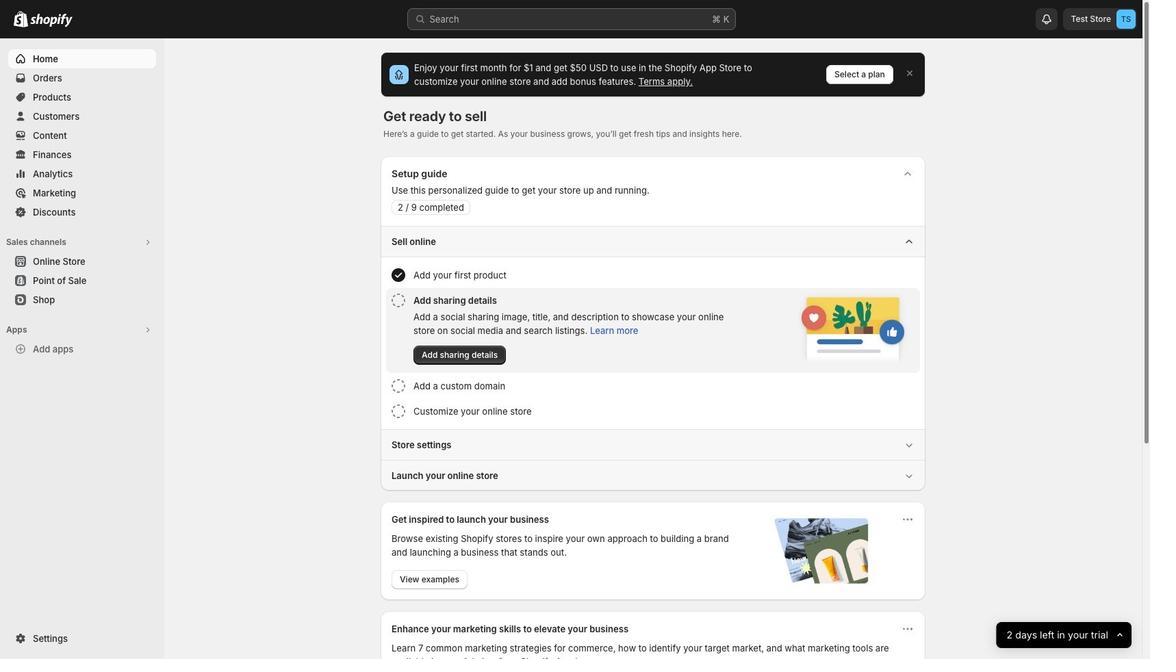 Task type: vqa. For each thing, say whether or not it's contained in the screenshot.
Test Store image
yes



Task type: locate. For each thing, give the bounding box(es) containing it.
mark add sharing details as done image
[[392, 294, 406, 308]]

sell online group
[[381, 226, 926, 429]]

mark add a custom domain as done image
[[392, 379, 406, 393]]

add your first product group
[[386, 263, 921, 288]]

shopify image
[[30, 14, 73, 27]]

guide categories group
[[381, 226, 926, 491]]

setup guide region
[[381, 156, 926, 491]]

mark customize your online store as done image
[[392, 405, 406, 419]]



Task type: describe. For each thing, give the bounding box(es) containing it.
customize your online store group
[[386, 399, 921, 424]]

test store image
[[1117, 10, 1136, 29]]

add sharing details group
[[386, 288, 921, 373]]

shopify image
[[14, 11, 28, 27]]

add a custom domain group
[[386, 374, 921, 399]]

mark add your first product as not done image
[[392, 269, 406, 282]]



